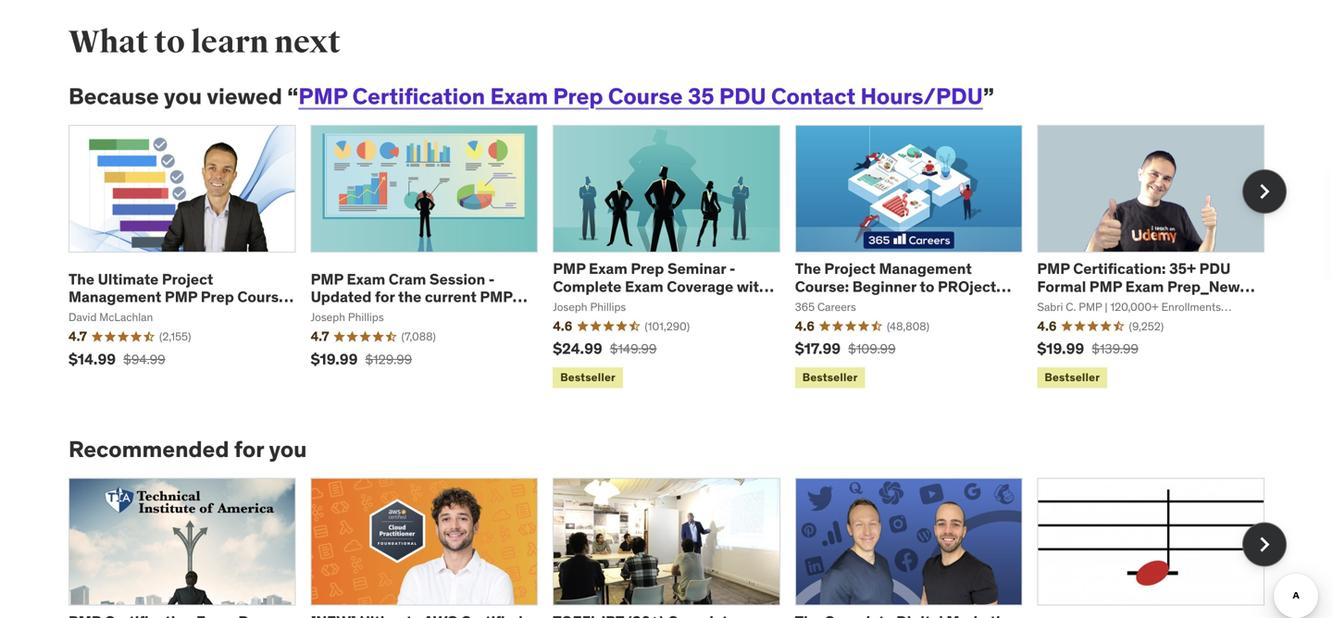 Task type: locate. For each thing, give the bounding box(es) containing it.
1 horizontal spatial management
[[879, 259, 972, 278]]

carousel element containing pmp exam prep seminar - complete exam coverage with 35 pdus
[[69, 125, 1287, 392]]

0 horizontal spatial pdu
[[719, 83, 766, 110]]

1 vertical spatial management
[[69, 288, 161, 306]]

0 horizontal spatial for
[[234, 436, 264, 463]]

-
[[730, 259, 736, 278], [489, 270, 495, 289]]

cram
[[389, 270, 426, 289]]

to
[[154, 23, 185, 62], [920, 277, 935, 296]]

the inside the ultimate project management pmp prep course (35 pdus)
[[69, 270, 95, 289]]

pmp exam prep seminar - complete exam coverage with 35 pdus
[[553, 259, 768, 314]]

0 horizontal spatial you
[[164, 83, 202, 110]]

pdu left contact
[[719, 83, 766, 110]]

pmp certification: 35+ pdu formal pmp exam prep_new pmp 2024 link
[[1037, 259, 1255, 314]]

"
[[983, 83, 994, 110]]

1 horizontal spatial pdu
[[1199, 259, 1231, 278]]

1 vertical spatial for
[[234, 436, 264, 463]]

prep
[[553, 83, 603, 110], [631, 259, 664, 278], [201, 288, 234, 306]]

you
[[164, 83, 202, 110], [269, 436, 307, 463]]

pmp right formal on the top right of the page
[[1090, 277, 1122, 296]]

the up manager
[[795, 259, 821, 278]]

pdus)
[[94, 305, 138, 324]]

the for course:
[[795, 259, 821, 278]]

0 horizontal spatial project
[[162, 270, 213, 289]]

1 horizontal spatial the
[[795, 259, 821, 278]]

0 vertical spatial management
[[879, 259, 972, 278]]

0 vertical spatial for
[[375, 288, 395, 306]]

manager
[[795, 295, 857, 314]]

beginner
[[852, 277, 917, 296]]

1 vertical spatial you
[[269, 436, 307, 463]]

course
[[608, 83, 683, 110], [237, 288, 287, 306]]

exam
[[490, 83, 548, 110], [589, 259, 628, 278], [347, 270, 385, 289], [625, 277, 664, 296], [1126, 277, 1164, 296], [311, 305, 349, 324]]

1 vertical spatial prep
[[631, 259, 664, 278]]

pmp right ultimate
[[165, 288, 197, 306]]

for inside pmp exam cram session - updated for the current pmp exam
[[375, 288, 395, 306]]

pmp up pdus
[[553, 259, 586, 278]]

2 next image from the top
[[1250, 530, 1280, 560]]

2 horizontal spatial prep
[[631, 259, 664, 278]]

1 horizontal spatial for
[[375, 288, 395, 306]]

coverage
[[667, 277, 734, 296]]

0 vertical spatial to
[[154, 23, 185, 62]]

recommended
[[69, 436, 229, 463]]

learn
[[191, 23, 269, 62]]

next image for because you viewed "
[[1250, 177, 1280, 207]]

35 inside pmp exam prep seminar - complete exam coverage with 35 pdus
[[553, 295, 571, 314]]

management inside the ultimate project management pmp prep course (35 pdus)
[[69, 288, 161, 306]]

35
[[688, 83, 714, 110], [553, 295, 571, 314]]

0 horizontal spatial course
[[237, 288, 287, 306]]

carousel element
[[69, 125, 1287, 392], [69, 478, 1287, 618]]

prep inside pmp exam prep seminar - complete exam coverage with 35 pdus
[[631, 259, 664, 278]]

recommended for you
[[69, 436, 307, 463]]

to inside the project management course: beginner to project manager
[[920, 277, 935, 296]]

- for session
[[489, 270, 495, 289]]

management
[[879, 259, 972, 278], [69, 288, 161, 306]]

what
[[69, 23, 148, 62]]

1 horizontal spatial you
[[269, 436, 307, 463]]

pmp certification exam prep course 35 pdu contact hours/pdu link
[[299, 83, 983, 110]]

0 vertical spatial carousel element
[[69, 125, 1287, 392]]

1 horizontal spatial -
[[730, 259, 736, 278]]

pdus
[[574, 295, 613, 314]]

pmp exam cram session - updated for the current pmp exam link
[[311, 270, 527, 324]]

1 vertical spatial to
[[920, 277, 935, 296]]

pdu
[[719, 83, 766, 110], [1199, 259, 1231, 278]]

1 next image from the top
[[1250, 177, 1280, 207]]

project inside the project management course: beginner to project manager
[[824, 259, 876, 278]]

1 horizontal spatial course
[[608, 83, 683, 110]]

0 vertical spatial next image
[[1250, 177, 1280, 207]]

1 vertical spatial carousel element
[[69, 478, 1287, 618]]

1 carousel element from the top
[[69, 125, 1287, 392]]

- right the session
[[489, 270, 495, 289]]

35 for pdu
[[688, 83, 714, 110]]

the inside the project management course: beginner to project manager
[[795, 259, 821, 278]]

0 horizontal spatial to
[[154, 23, 185, 62]]

1 vertical spatial 35
[[553, 295, 571, 314]]

pmp inside pmp exam prep seminar - complete exam coverage with 35 pdus
[[553, 259, 586, 278]]

the
[[795, 259, 821, 278], [69, 270, 95, 289]]

- inside pmp exam prep seminar - complete exam coverage with 35 pdus
[[730, 259, 736, 278]]

contact
[[771, 83, 856, 110]]

0 horizontal spatial -
[[489, 270, 495, 289]]

0 horizontal spatial 35
[[553, 295, 571, 314]]

for
[[375, 288, 395, 306], [234, 436, 264, 463]]

pmp left "cram"
[[311, 270, 343, 289]]

to left project
[[920, 277, 935, 296]]

1 horizontal spatial 35
[[688, 83, 714, 110]]

project
[[824, 259, 876, 278], [162, 270, 213, 289]]

to left learn
[[154, 23, 185, 62]]

because
[[69, 83, 159, 110]]

- left with
[[730, 259, 736, 278]]

pmp exam prep seminar - complete exam coverage with 35 pdus link
[[553, 259, 774, 314]]

1 vertical spatial next image
[[1250, 530, 1280, 560]]

the up (35
[[69, 270, 95, 289]]

project up manager
[[824, 259, 876, 278]]

pdu right 35+
[[1199, 259, 1231, 278]]

1 horizontal spatial to
[[920, 277, 935, 296]]

hours/pdu
[[861, 83, 983, 110]]

1 horizontal spatial project
[[824, 259, 876, 278]]

35+
[[1169, 259, 1196, 278]]

pmp
[[299, 83, 348, 110], [553, 259, 586, 278], [1037, 259, 1070, 278], [311, 270, 343, 289], [1090, 277, 1122, 296], [165, 288, 197, 306], [480, 288, 513, 306], [1037, 295, 1070, 314]]

the
[[398, 288, 422, 306]]

1 vertical spatial course
[[237, 288, 287, 306]]

project right ultimate
[[162, 270, 213, 289]]

0 horizontal spatial the
[[69, 270, 95, 289]]

next image
[[1250, 177, 1280, 207], [1250, 530, 1280, 560]]

because you viewed " pmp certification exam prep course 35 pdu contact hours/pdu "
[[69, 83, 994, 110]]

the project management course: beginner to project manager
[[795, 259, 996, 314]]

management inside the project management course: beginner to project manager
[[879, 259, 972, 278]]

0 horizontal spatial management
[[69, 288, 161, 306]]

prep_new
[[1167, 277, 1240, 296]]

2 vertical spatial prep
[[201, 288, 234, 306]]

project
[[938, 277, 996, 296]]

2 carousel element from the top
[[69, 478, 1287, 618]]

1 vertical spatial pdu
[[1199, 259, 1231, 278]]

- inside pmp exam cram session - updated for the current pmp exam
[[489, 270, 495, 289]]

0 vertical spatial 35
[[688, 83, 714, 110]]

1 horizontal spatial prep
[[553, 83, 603, 110]]

0 vertical spatial course
[[608, 83, 683, 110]]

0 horizontal spatial prep
[[201, 288, 234, 306]]

carousel element for recommended for you
[[69, 478, 1287, 618]]



Task type: vqa. For each thing, say whether or not it's contained in the screenshot.
the Manager
yes



Task type: describe. For each thing, give the bounding box(es) containing it.
what to learn next
[[69, 23, 341, 62]]

pdu inside pmp certification: 35+ pdu formal pmp exam prep_new pmp 2024
[[1199, 259, 1231, 278]]

ultimate
[[98, 270, 159, 289]]

certification:
[[1073, 259, 1166, 278]]

- for seminar
[[730, 259, 736, 278]]

project inside the ultimate project management pmp prep course (35 pdus)
[[162, 270, 213, 289]]

pmp exam cram session - updated for the current pmp exam
[[311, 270, 513, 324]]

viewed
[[207, 83, 282, 110]]

seminar
[[668, 259, 726, 278]]

complete
[[553, 277, 622, 296]]

the ultimate project management pmp prep course (35 pdus)
[[69, 270, 287, 324]]

carousel element for because you viewed "
[[69, 125, 1287, 392]]

pmp right current
[[480, 288, 513, 306]]

exam inside pmp certification: 35+ pdu formal pmp exam prep_new pmp 2024
[[1126, 277, 1164, 296]]

certification
[[352, 83, 485, 110]]

the ultimate project management pmp prep course (35 pdus) link
[[69, 270, 294, 324]]

pmp down "next"
[[299, 83, 348, 110]]

next
[[274, 23, 341, 62]]

course:
[[795, 277, 849, 296]]

updated
[[311, 288, 372, 306]]

the for management
[[69, 270, 95, 289]]

with
[[737, 277, 768, 296]]

formal
[[1037, 277, 1086, 296]]

0 vertical spatial pdu
[[719, 83, 766, 110]]

pmp left 2024
[[1037, 295, 1070, 314]]

0 vertical spatial you
[[164, 83, 202, 110]]

2024
[[1073, 295, 1109, 314]]

0 vertical spatial prep
[[553, 83, 603, 110]]

pmp left "certification:"
[[1037, 259, 1070, 278]]

course inside the ultimate project management pmp prep course (35 pdus)
[[237, 288, 287, 306]]

prep inside the ultimate project management pmp prep course (35 pdus)
[[201, 288, 234, 306]]

pmp certification: 35+ pdu formal pmp exam prep_new pmp 2024
[[1037, 259, 1240, 314]]

current
[[425, 288, 477, 306]]

35 for pdus
[[553, 295, 571, 314]]

next image for recommended for you
[[1250, 530, 1280, 560]]

(35
[[69, 305, 91, 324]]

"
[[287, 83, 299, 110]]

the project management course: beginner to project manager link
[[795, 259, 1011, 314]]

pmp inside the ultimate project management pmp prep course (35 pdus)
[[165, 288, 197, 306]]

session
[[429, 270, 485, 289]]



